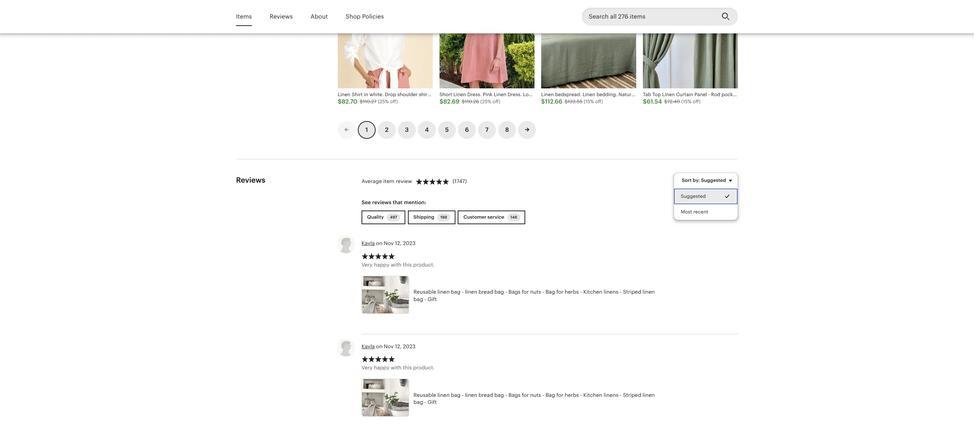 Task type: vqa. For each thing, say whether or not it's contained in the screenshot.
CHANGE
no



Task type: locate. For each thing, give the bounding box(es) containing it.
1 with from the top
[[391, 262, 402, 268]]

1 vertical spatial very happy with this product.
[[362, 365, 435, 371]]

by:
[[693, 177, 700, 183]]

0 vertical spatial reusable linen bag - linen bread bag -  bags for nuts - bag for herbs - kitchen linens - striped linen bag - gift
[[414, 289, 655, 302]]

shop policies link
[[346, 8, 384, 25]]

7 link
[[478, 121, 496, 139]]

0 vertical spatial reviews
[[270, 13, 293, 20]]

0 vertical spatial nov
[[384, 241, 394, 246]]

dress.
[[468, 92, 482, 97], [508, 92, 522, 97], [559, 92, 574, 97]]

2023
[[403, 241, 416, 246], [403, 343, 416, 349]]

2023 for kayla link related to second reusable linen bag - linen bread bag -  bags for nuts - bag for herbs - kitchen linens - striped linen bag - gift link from the top
[[403, 343, 416, 349]]

product.
[[413, 262, 435, 268], [413, 365, 435, 371]]

0 vertical spatial suggested
[[701, 177, 727, 183]]

reusable linen bag - linen bread bag -  bags for nuts - bag for herbs - kitchen linens - striped linen bag - gift for 2nd reusable linen bag - linen bread bag -  bags for nuts - bag for herbs - kitchen linens - striped linen bag - gift link from the bottom
[[414, 289, 655, 302]]

reviews link
[[270, 8, 293, 25]]

happy for kayla link for 2nd reusable linen bag - linen bread bag -  bags for nuts - bag for herbs - kitchen linens - striped linen bag - gift link from the bottom
[[374, 262, 390, 268]]

0 horizontal spatial reviews
[[236, 176, 266, 184]]

0 vertical spatial kayla link
[[362, 241, 375, 246]]

1 vertical spatial product.
[[413, 365, 435, 371]]

off) inside $ 112.66 $ 132.55 (15% off)
[[596, 99, 603, 104]]

1 vertical spatial with
[[391, 365, 402, 371]]

(15% down 'clothes.'
[[584, 99, 594, 104]]

0 vertical spatial product.
[[413, 262, 435, 268]]

see reviews that mention:
[[362, 199, 426, 205]]

bag
[[451, 289, 461, 295], [495, 289, 504, 295], [414, 296, 423, 302], [451, 392, 461, 398], [495, 392, 504, 398], [414, 399, 423, 405]]

$ right 82.69
[[462, 99, 465, 104]]

about link
[[311, 8, 328, 25]]

tab top linen curtain panel - rod pocket linen curtains in moss green - custom linen curtains - linen drapes image
[[643, 0, 738, 88]]

on for kayla link related to second reusable linen bag - linen bread bag -  bags for nuts - bag for herbs - kitchen linens - striped linen bag - gift link from the top
[[376, 343, 383, 349]]

bags
[[509, 289, 521, 295], [509, 392, 521, 398]]

1 vertical spatial herbs
[[565, 392, 579, 398]]

this for kayla link for 2nd reusable linen bag - linen bread bag -  bags for nuts - bag for herbs - kitchen linens - striped linen bag - gift link from the bottom
[[403, 262, 412, 268]]

(25% right 110.27
[[378, 99, 389, 104]]

5
[[445, 126, 449, 133]]

7
[[486, 126, 489, 133]]

most recent button
[[674, 204, 738, 220]]

2 (15% from the left
[[682, 99, 692, 104]]

1 off) from the left
[[390, 99, 398, 104]]

0 vertical spatial bread
[[479, 289, 493, 295]]

0 vertical spatial bag
[[546, 289, 555, 295]]

1 vertical spatial linens
[[604, 392, 619, 398]]

1 nov from the top
[[384, 241, 394, 246]]

3 dress. from the left
[[559, 92, 574, 97]]

linen up 82.69
[[454, 92, 466, 97]]

1 horizontal spatial (15%
[[682, 99, 692, 104]]

1 linens from the top
[[604, 289, 619, 295]]

1 link
[[358, 121, 376, 139]]

1 horizontal spatial (25%
[[481, 99, 492, 104]]

8
[[506, 126, 509, 133]]

1 vertical spatial reusable
[[414, 392, 436, 398]]

0 vertical spatial nuts
[[531, 289, 541, 295]]

that
[[393, 199, 403, 205]]

1 vertical spatial striped
[[623, 392, 642, 398]]

2 off) from the left
[[493, 99, 501, 104]]

with
[[391, 262, 402, 268], [391, 365, 402, 371]]

2 very happy with this product. from the top
[[362, 365, 435, 371]]

0 vertical spatial on
[[376, 241, 383, 246]]

1 horizontal spatial dress.
[[508, 92, 522, 97]]

2 kitchen from the top
[[584, 392, 603, 398]]

dress. left "loose"
[[508, 92, 522, 97]]

1 bag from the top
[[546, 289, 555, 295]]

0 vertical spatial very
[[362, 262, 373, 268]]

1 vertical spatial kayla link
[[362, 343, 375, 349]]

(15% inside $ 61.54 $ 72.40 (15% off)
[[682, 99, 692, 104]]

Search all 276 items text field
[[582, 8, 716, 26]]

0 vertical spatial very happy with this product.
[[362, 262, 435, 268]]

kayla link for second reusable linen bag - linen bread bag -  bags for nuts - bag for herbs - kitchen linens - striped linen bag - gift link from the top
[[362, 343, 375, 349]]

1 reusable linen bag - linen bread bag -  bags for nuts - bag for herbs - kitchen linens - striped linen bag - gift link from the top
[[362, 276, 655, 316]]

2 reusable linen bag - linen bread bag -  bags for nuts - bag for herbs - kitchen linens - striped linen bag - gift link from the top
[[362, 379, 655, 419]]

customer
[[464, 215, 487, 220]]

happy for kayla link related to second reusable linen bag - linen bread bag -  bags for nuts - bag for herbs - kitchen linens - striped linen bag - gift link from the top
[[374, 365, 390, 371]]

kitchen for 2nd reusable linen bag - linen bread bag -  bags for nuts - bag for herbs - kitchen linens - striped linen bag - gift link from the bottom
[[584, 289, 603, 295]]

off) down 'clothes.'
[[596, 99, 603, 104]]

kitchen
[[584, 289, 603, 295], [584, 392, 603, 398]]

1 kitchen from the top
[[584, 289, 603, 295]]

1 vertical spatial bag
[[546, 392, 555, 398]]

suggested inside suggested button
[[681, 193, 706, 199]]

(25%
[[378, 99, 389, 104], [481, 99, 492, 104]]

off)
[[390, 99, 398, 104], [493, 99, 501, 104], [596, 99, 603, 104], [693, 99, 701, 104]]

gift
[[428, 296, 437, 302], [428, 399, 437, 405]]

reviews
[[270, 13, 293, 20], [236, 176, 266, 184]]

4 off) from the left
[[693, 99, 701, 104]]

reusable for 2nd reusable linen bag - linen bread bag -  bags for nuts - bag for herbs - kitchen linens - striped linen bag - gift link from the bottom
[[414, 289, 436, 295]]

82.70
[[342, 98, 358, 105]]

mention:
[[404, 199, 426, 205]]

happy
[[374, 262, 390, 268], [374, 365, 390, 371]]

2023 for kayla link for 2nd reusable linen bag - linen bread bag -  bags for nuts - bag for herbs - kitchen linens - striped linen bag - gift link from the bottom
[[403, 241, 416, 246]]

2
[[385, 126, 389, 133]]

2 horizontal spatial linen
[[575, 92, 587, 97]]

very happy with this product.
[[362, 262, 435, 268], [362, 365, 435, 371]]

1 vertical spatial gift
[[428, 399, 437, 405]]

striped for second reusable linen bag - linen bread bag -  bags for nuts - bag for herbs - kitchen linens - striped linen bag - gift link from the top
[[623, 392, 642, 398]]

1
[[366, 126, 368, 133]]

0 vertical spatial 2023
[[403, 241, 416, 246]]

herbs
[[565, 289, 579, 295], [565, 392, 579, 398]]

short linen dress. pink linen dress. loose summer dress. linen clothes. $ 82.69 $ 110.26 (25% off)
[[440, 92, 608, 105]]

0 vertical spatial reusable linen bag - linen bread bag -  bags for nuts - bag for herbs - kitchen linens - striped linen bag - gift link
[[362, 276, 655, 316]]

1 vertical spatial kitchen
[[584, 392, 603, 398]]

very
[[362, 262, 373, 268], [362, 365, 373, 371]]

nuts
[[531, 289, 541, 295], [531, 392, 541, 398]]

bag for second reusable linen bag - linen bread bag -  bags for nuts - bag for herbs - kitchen linens - striped linen bag - gift link from the top
[[546, 392, 555, 398]]

$ right 82.70
[[360, 99, 363, 104]]

$ right "112.66"
[[565, 99, 568, 104]]

1 horizontal spatial linen
[[494, 92, 507, 97]]

off) right 72.40
[[693, 99, 701, 104]]

for
[[522, 289, 529, 295], [557, 289, 564, 295], [522, 392, 529, 398], [557, 392, 564, 398]]

policies
[[362, 13, 384, 20]]

4 link
[[418, 121, 436, 139]]

linens for second reusable linen bag - linen bread bag -  bags for nuts - bag for herbs - kitchen linens - striped linen bag - gift link from the top
[[604, 392, 619, 398]]

shipping
[[414, 215, 436, 220]]

2 nuts from the top
[[531, 392, 541, 398]]

3 linen from the left
[[575, 92, 587, 97]]

linens
[[604, 289, 619, 295], [604, 392, 619, 398]]

suggested
[[701, 177, 727, 183], [681, 193, 706, 199]]

0 horizontal spatial (25%
[[378, 99, 389, 104]]

132.55
[[568, 99, 583, 104]]

0 vertical spatial 12,
[[395, 241, 402, 246]]

1 vertical spatial nov
[[384, 343, 394, 349]]

6 link
[[458, 121, 476, 139]]

1 reusable linen bag - linen bread bag -  bags for nuts - bag for herbs - kitchen linens - striped linen bag - gift from the top
[[414, 289, 655, 302]]

1 this from the top
[[403, 262, 412, 268]]

1 vertical spatial reusable linen bag - linen bread bag -  bags for nuts - bag for herbs - kitchen linens - striped linen bag - gift link
[[362, 379, 655, 419]]

2 nov from the top
[[384, 343, 394, 349]]

0 vertical spatial striped
[[623, 289, 642, 295]]

this for kayla link related to second reusable linen bag - linen bread bag -  bags for nuts - bag for herbs - kitchen linens - striped linen bag - gift link from the top
[[403, 365, 412, 371]]

0 vertical spatial gift
[[428, 296, 437, 302]]

3 off) from the left
[[596, 99, 603, 104]]

off) right 110.27
[[390, 99, 398, 104]]

suggested inside sort by: suggested dropdown button
[[701, 177, 727, 183]]

2 kayla link from the top
[[362, 343, 375, 349]]

herbs for 2nd reusable linen bag - linen bread bag -  bags for nuts - bag for herbs - kitchen linens - striped linen bag - gift link from the bottom
[[565, 289, 579, 295]]

1 kayla from the top
[[362, 241, 375, 246]]

1 (25% from the left
[[378, 99, 389, 104]]

1 vertical spatial on
[[376, 343, 383, 349]]

0 vertical spatial herbs
[[565, 289, 579, 295]]

-
[[462, 289, 464, 295], [506, 289, 507, 295], [543, 289, 545, 295], [581, 289, 582, 295], [620, 289, 622, 295], [425, 296, 426, 302], [462, 392, 464, 398], [506, 392, 507, 398], [543, 392, 545, 398], [581, 392, 582, 398], [620, 392, 622, 398], [425, 399, 426, 405]]

suggested button
[[674, 189, 738, 204]]

this
[[403, 262, 412, 268], [403, 365, 412, 371]]

0 horizontal spatial (15%
[[584, 99, 594, 104]]

0 vertical spatial kayla
[[362, 241, 375, 246]]

off) inside $ 82.70 $ 110.27 (25% off)
[[390, 99, 398, 104]]

dress. up $ 112.66 $ 132.55 (15% off)
[[559, 92, 574, 97]]

2 striped from the top
[[623, 392, 642, 398]]

0 vertical spatial happy
[[374, 262, 390, 268]]

2 link
[[378, 121, 396, 139]]

striped
[[623, 289, 642, 295], [623, 392, 642, 398]]

2 dress. from the left
[[508, 92, 522, 97]]

with for kayla link for 2nd reusable linen bag - linen bread bag -  bags for nuts - bag for herbs - kitchen linens - striped linen bag - gift link from the bottom
[[391, 262, 402, 268]]

1 linen from the left
[[454, 92, 466, 97]]

1 vertical spatial reusable linen bag - linen bread bag -  bags for nuts - bag for herbs - kitchen linens - striped linen bag - gift
[[414, 392, 655, 405]]

kayla for kayla link related to second reusable linen bag - linen bread bag -  bags for nuts - bag for herbs - kitchen linens - striped linen bag - gift link from the top
[[362, 343, 375, 349]]

1 striped from the top
[[623, 289, 642, 295]]

$ down summer
[[542, 98, 545, 105]]

2 on from the top
[[376, 343, 383, 349]]

1 vertical spatial this
[[403, 365, 412, 371]]

(15% for 112.66
[[584, 99, 594, 104]]

0 horizontal spatial linen
[[454, 92, 466, 97]]

0 vertical spatial kitchen
[[584, 289, 603, 295]]

menu
[[674, 173, 738, 220]]

2 with from the top
[[391, 365, 402, 371]]

2 linen from the left
[[494, 92, 507, 97]]

reusable
[[414, 289, 436, 295], [414, 392, 436, 398]]

$
[[338, 98, 342, 105], [440, 98, 444, 105], [542, 98, 545, 105], [643, 98, 647, 105], [360, 99, 363, 104], [462, 99, 465, 104], [565, 99, 568, 104], [665, 99, 668, 104]]

1 happy from the top
[[374, 262, 390, 268]]

1 vertical spatial bags
[[509, 392, 521, 398]]

$ right the 61.54
[[665, 99, 668, 104]]

1 vertical spatial bread
[[479, 392, 493, 398]]

1 2023 from the top
[[403, 241, 416, 246]]

0 vertical spatial linens
[[604, 289, 619, 295]]

0 horizontal spatial dress.
[[468, 92, 482, 97]]

2 bags from the top
[[509, 392, 521, 398]]

bread
[[479, 289, 493, 295], [479, 392, 493, 398]]

most
[[681, 209, 692, 215]]

(25% down pink
[[481, 99, 492, 104]]

2 kayla from the top
[[362, 343, 375, 349]]

6
[[465, 126, 469, 133]]

1 vertical spatial kayla
[[362, 343, 375, 349]]

off) for 61.54
[[693, 99, 701, 104]]

1 on from the top
[[376, 241, 383, 246]]

nov for kayla link for 2nd reusable linen bag - linen bread bag -  bags for nuts - bag for herbs - kitchen linens - striped linen bag - gift link from the bottom
[[384, 241, 394, 246]]

1 vertical spatial 12,
[[395, 343, 402, 349]]

0 vertical spatial this
[[403, 262, 412, 268]]

2 linens from the top
[[604, 392, 619, 398]]

linen up 132.55
[[575, 92, 587, 97]]

very happy with this product. for kayla link for 2nd reusable linen bag - linen bread bag -  bags for nuts - bag for herbs - kitchen linens - striped linen bag - gift link from the bottom
[[362, 262, 435, 268]]

linen right pink
[[494, 92, 507, 97]]

2 bag from the top
[[546, 392, 555, 398]]

kayla
[[362, 241, 375, 246], [362, 343, 375, 349]]

2 this from the top
[[403, 365, 412, 371]]

2 2023 from the top
[[403, 343, 416, 349]]

linen
[[454, 92, 466, 97], [494, 92, 507, 97], [575, 92, 587, 97]]

(15% right 72.40
[[682, 99, 692, 104]]

1 vertical spatial kayla on nov 12, 2023
[[362, 343, 416, 349]]

(15%
[[584, 99, 594, 104], [682, 99, 692, 104]]

2 horizontal spatial dress.
[[559, 92, 574, 97]]

1 nuts from the top
[[531, 289, 541, 295]]

1 vertical spatial nuts
[[531, 392, 541, 398]]

kayla link for 2nd reusable linen bag - linen bread bag -  bags for nuts - bag for herbs - kitchen linens - striped linen bag - gift link from the bottom
[[362, 241, 375, 246]]

(15% inside $ 112.66 $ 132.55 (15% off)
[[584, 99, 594, 104]]

1 vertical spatial suggested
[[681, 193, 706, 199]]

1 vertical spatial very
[[362, 365, 373, 371]]

linen shirt in white. drop shoulder shirt. washed linen shirt. linen everyday shirt. elegant oversized linen shirt. handmade linen clothes. image
[[338, 0, 433, 88]]

suggested right by: at right
[[701, 177, 727, 183]]

1 vertical spatial 2023
[[403, 343, 416, 349]]

1 (15% from the left
[[584, 99, 594, 104]]

nov for kayla link related to second reusable linen bag - linen bread bag -  bags for nuts - bag for herbs - kitchen linens - striped linen bag - gift link from the top
[[384, 343, 394, 349]]

reusable linen bag - linen bread bag -  bags for nuts - bag for herbs - kitchen linens - striped linen bag - gift
[[414, 289, 655, 302], [414, 392, 655, 405]]

1 vertical spatial happy
[[374, 365, 390, 371]]

reusable linen bag - linen bread bag -  bags for nuts - bag for herbs - kitchen linens - striped linen bag - gift link
[[362, 276, 655, 316], [362, 379, 655, 419]]

with for kayla link related to second reusable linen bag - linen bread bag -  bags for nuts - bag for herbs - kitchen linens - striped linen bag - gift link from the top
[[391, 365, 402, 371]]

0 vertical spatial with
[[391, 262, 402, 268]]

0 vertical spatial kayla on nov 12, 2023
[[362, 241, 416, 246]]

2 (25% from the left
[[481, 99, 492, 104]]

off) right 110.26
[[493, 99, 501, 104]]

2 gift from the top
[[428, 399, 437, 405]]

linens for 2nd reusable linen bag - linen bread bag -  bags for nuts - bag for herbs - kitchen linens - striped linen bag - gift link from the bottom
[[604, 289, 619, 295]]

1 very happy with this product. from the top
[[362, 262, 435, 268]]

1 kayla link from the top
[[362, 241, 375, 246]]

1 reusable from the top
[[414, 289, 436, 295]]

dress. up 110.26
[[468, 92, 482, 97]]

$ inside $ 112.66 $ 132.55 (15% off)
[[565, 99, 568, 104]]

nov
[[384, 241, 394, 246], [384, 343, 394, 349]]

2 12, from the top
[[395, 343, 402, 349]]

2 reusable linen bag - linen bread bag -  bags for nuts - bag for herbs - kitchen linens - striped linen bag - gift from the top
[[414, 392, 655, 405]]

2 happy from the top
[[374, 365, 390, 371]]

2 bread from the top
[[479, 392, 493, 398]]

items
[[236, 13, 252, 20]]

$ 82.70 $ 110.27 (25% off)
[[338, 98, 398, 105]]

2 herbs from the top
[[565, 392, 579, 398]]

linen
[[438, 289, 450, 295], [465, 289, 477, 295], [643, 289, 655, 295], [438, 392, 450, 398], [465, 392, 477, 398], [643, 392, 655, 398]]

1 herbs from the top
[[565, 289, 579, 295]]

suggested up most recent
[[681, 193, 706, 199]]

110.26
[[465, 99, 479, 104]]

1 bread from the top
[[479, 289, 493, 295]]

0 vertical spatial bags
[[509, 289, 521, 295]]

0 vertical spatial reusable
[[414, 289, 436, 295]]

2 reusable from the top
[[414, 392, 436, 398]]

1 gift from the top
[[428, 296, 437, 302]]

8 link
[[498, 121, 516, 139]]

off) inside $ 61.54 $ 72.40 (15% off)
[[693, 99, 701, 104]]

bag
[[546, 289, 555, 295], [546, 392, 555, 398]]

497
[[390, 215, 397, 220]]

1 product. from the top
[[413, 262, 435, 268]]

linen bedspread. linen bedding. natural linen bed cover. linen bed throw in green moss. linen counterpane. stonewashed linen quilt. image
[[542, 0, 637, 88]]



Task type: describe. For each thing, give the bounding box(es) containing it.
short linen dress. pink linen dress. loose summer dress. linen clothes. image
[[440, 0, 535, 88]]

clothes.
[[589, 92, 608, 97]]

reusable linen bag - linen bread bag -  bags for nuts - bag for herbs - kitchen linens - striped linen bag - gift for second reusable linen bag - linen bread bag -  bags for nuts - bag for herbs - kitchen linens - striped linen bag - gift link from the top
[[414, 392, 655, 405]]

198
[[441, 215, 448, 220]]

review
[[396, 178, 412, 184]]

reviews
[[372, 199, 392, 205]]

5 link
[[438, 121, 456, 139]]

61.54
[[647, 98, 662, 105]]

off) for 82.70
[[390, 99, 398, 104]]

2 very from the top
[[362, 365, 373, 371]]

short
[[440, 92, 452, 97]]

sort by: suggested button
[[677, 173, 741, 188]]

most recent
[[681, 209, 709, 215]]

146
[[511, 215, 518, 220]]

110.27
[[363, 99, 377, 104]]

service
[[488, 215, 505, 220]]

1 bags from the top
[[509, 289, 521, 295]]

112.66
[[545, 98, 563, 105]]

(1747)
[[453, 178, 467, 184]]

(25% inside short linen dress. pink linen dress. loose summer dress. linen clothes. $ 82.69 $ 110.26 (25% off)
[[481, 99, 492, 104]]

herbs for second reusable linen bag - linen bread bag -  bags for nuts - bag for herbs - kitchen linens - striped linen bag - gift link from the top
[[565, 392, 579, 398]]

2 product. from the top
[[413, 365, 435, 371]]

bag for 2nd reusable linen bag - linen bread bag -  bags for nuts - bag for herbs - kitchen linens - striped linen bag - gift link from the bottom
[[546, 289, 555, 295]]

shop policies
[[346, 13, 384, 20]]

pink
[[483, 92, 493, 97]]

(25% inside $ 82.70 $ 110.27 (25% off)
[[378, 99, 389, 104]]

nuts for 2nd reusable linen bag - linen bread bag -  bags for nuts - bag for herbs - kitchen linens - striped linen bag - gift link from the bottom
[[531, 289, 541, 295]]

3
[[405, 126, 409, 133]]

$ 61.54 $ 72.40 (15% off)
[[643, 98, 701, 105]]

off) inside short linen dress. pink linen dress. loose summer dress. linen clothes. $ 82.69 $ 110.26 (25% off)
[[493, 99, 501, 104]]

recent
[[694, 209, 709, 215]]

bread for kayla link for 2nd reusable linen bag - linen bread bag -  bags for nuts - bag for herbs - kitchen linens - striped linen bag - gift link from the bottom
[[479, 289, 493, 295]]

striped for 2nd reusable linen bag - linen bread bag -  bags for nuts - bag for herbs - kitchen linens - striped linen bag - gift link from the bottom
[[623, 289, 642, 295]]

$ inside $ 82.70 $ 110.27 (25% off)
[[360, 99, 363, 104]]

quality
[[367, 215, 385, 220]]

3 link
[[398, 121, 416, 139]]

gift for 2nd reusable linen bag - linen bread bag -  bags for nuts - bag for herbs - kitchen linens - striped linen bag - gift link from the bottom
[[428, 296, 437, 302]]

82.69
[[444, 98, 460, 105]]

1 very from the top
[[362, 262, 373, 268]]

see
[[362, 199, 371, 205]]

kayla for kayla link for 2nd reusable linen bag - linen bread bag -  bags for nuts - bag for herbs - kitchen linens - striped linen bag - gift link from the bottom
[[362, 241, 375, 246]]

$ inside $ 61.54 $ 72.40 (15% off)
[[665, 99, 668, 104]]

nuts for second reusable linen bag - linen bread bag -  bags for nuts - bag for herbs - kitchen linens - striped linen bag - gift link from the top
[[531, 392, 541, 398]]

on for kayla link for 2nd reusable linen bag - linen bread bag -  bags for nuts - bag for herbs - kitchen linens - striped linen bag - gift link from the bottom
[[376, 241, 383, 246]]

item
[[384, 178, 395, 184]]

loose
[[523, 92, 537, 97]]

average item review
[[362, 178, 412, 184]]

72.40
[[668, 99, 680, 104]]

bread for kayla link related to second reusable linen bag - linen bread bag -  bags for nuts - bag for herbs - kitchen linens - striped linen bag - gift link from the top
[[479, 392, 493, 398]]

average
[[362, 178, 382, 184]]

very happy with this product. for kayla link related to second reusable linen bag - linen bread bag -  bags for nuts - bag for herbs - kitchen linens - striped linen bag - gift link from the top
[[362, 365, 435, 371]]

2 kayla on nov 12, 2023 from the top
[[362, 343, 416, 349]]

$ 112.66 $ 132.55 (15% off)
[[542, 98, 603, 105]]

4
[[425, 126, 429, 133]]

items link
[[236, 8, 252, 25]]

1 horizontal spatial reviews
[[270, 13, 293, 20]]

1 12, from the top
[[395, 241, 402, 246]]

menu containing suggested
[[674, 173, 738, 220]]

reusable for second reusable linen bag - linen bread bag -  bags for nuts - bag for herbs - kitchen linens - striped linen bag - gift link from the top
[[414, 392, 436, 398]]

1 vertical spatial reviews
[[236, 176, 266, 184]]

summer
[[538, 92, 558, 97]]

$ left 72.40
[[643, 98, 647, 105]]

gift for second reusable linen bag - linen bread bag -  bags for nuts - bag for herbs - kitchen linens - striped linen bag - gift link from the top
[[428, 399, 437, 405]]

sort
[[682, 177, 692, 183]]

shop
[[346, 13, 361, 20]]

sort by: suggested
[[682, 177, 727, 183]]

1 kayla on nov 12, 2023 from the top
[[362, 241, 416, 246]]

off) for 112.66
[[596, 99, 603, 104]]

1 dress. from the left
[[468, 92, 482, 97]]

kitchen for second reusable linen bag - linen bread bag -  bags for nuts - bag for herbs - kitchen linens - striped linen bag - gift link from the top
[[584, 392, 603, 398]]

$ down short
[[440, 98, 444, 105]]

(15% for 61.54
[[682, 99, 692, 104]]

customer service
[[464, 215, 506, 220]]

$ left 110.27
[[338, 98, 342, 105]]

about
[[311, 13, 328, 20]]



